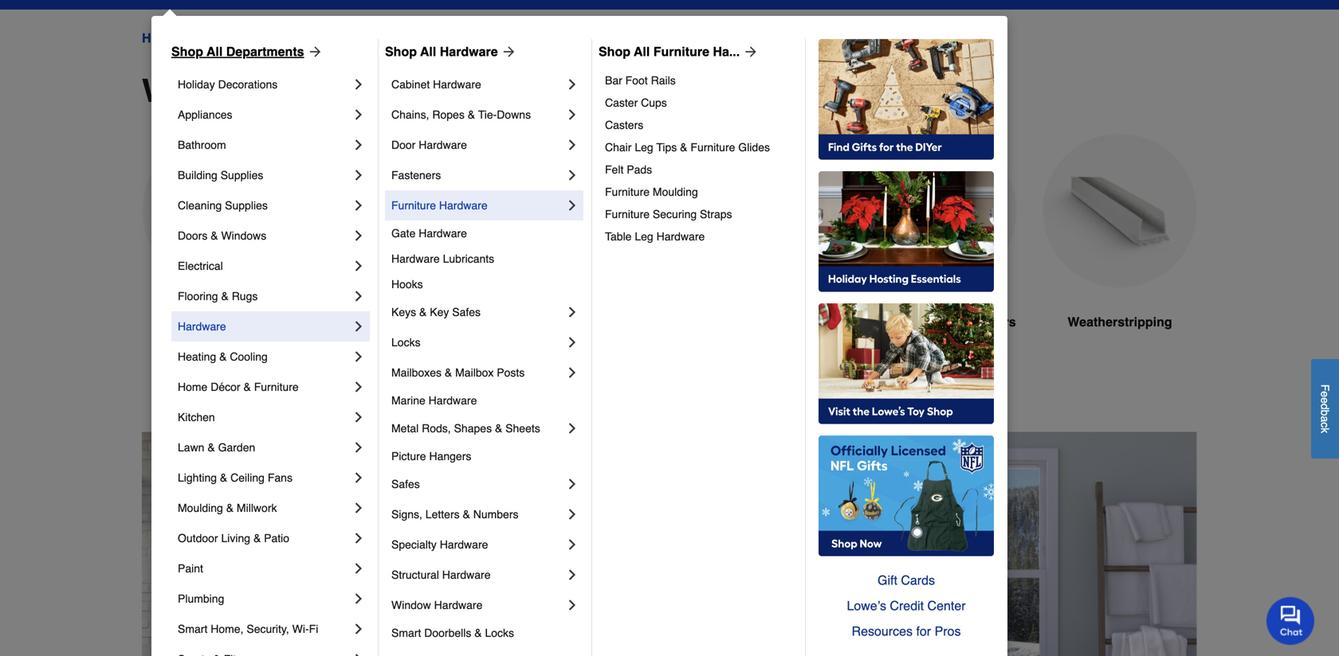 Task type: locate. For each thing, give the bounding box(es) containing it.
wi-
[[292, 623, 309, 636]]

& inside outdoor living & patio 'link'
[[253, 533, 261, 545]]

chevron right image for paint
[[351, 561, 367, 577]]

shop all departments
[[171, 44, 304, 59]]

& left tie-
[[468, 108, 475, 121]]

d
[[1319, 404, 1332, 410]]

& left "ceiling"
[[220, 472, 227, 485]]

departments
[[226, 44, 304, 59]]

0 vertical spatial home
[[142, 31, 177, 45]]

all for furniture
[[634, 44, 650, 59]]

flooring & rugs link
[[178, 281, 351, 312]]

chevron right image for chains, ropes & tie-downs
[[564, 107, 580, 123]]

a black double-hung window with six panes. image
[[502, 134, 657, 288]]

0 horizontal spatial smart
[[178, 623, 208, 636]]

2 shop from the left
[[385, 44, 417, 59]]

gate
[[391, 227, 416, 240]]

chevron right image for flooring & rugs
[[351, 289, 367, 305]]

lighting & ceiling fans
[[178, 472, 293, 485]]

arrow right image inside shop all furniture ha... link
[[740, 44, 759, 60]]

doors down hooks
[[405, 315, 442, 330]]

home,
[[211, 623, 244, 636]]

chevron right image for heating & cooling
[[351, 349, 367, 365]]

kitchen link
[[178, 403, 351, 433]]

heating & cooling link
[[178, 342, 351, 372]]

0 horizontal spatial moulding
[[178, 502, 223, 515]]

arrow right image inside the shop all departments link
[[304, 44, 323, 60]]

chevron right image for keys & key safes
[[564, 305, 580, 320]]

moulding up outdoor on the bottom
[[178, 502, 223, 515]]

gift
[[878, 574, 898, 588]]

paint link
[[178, 554, 351, 584]]

& left openers
[[952, 315, 961, 330]]

chevron right image for mailboxes & mailbox posts
[[564, 365, 580, 381]]

holiday
[[178, 78, 215, 91]]

& right the lawn at the left bottom of the page
[[208, 442, 215, 454]]

building
[[178, 169, 217, 182]]

shop up bar
[[599, 44, 631, 59]]

1 all from the left
[[207, 44, 223, 59]]

& inside smart doorbells & locks link
[[475, 627, 482, 640]]

leg
[[635, 141, 653, 154], [635, 230, 653, 243]]

& inside flooring & rugs link
[[221, 290, 229, 303]]

safes down picture
[[391, 478, 420, 491]]

& left "patio"
[[253, 533, 261, 545]]

table leg hardware
[[605, 230, 705, 243]]

arrow right image for shop all departments
[[304, 44, 323, 60]]

chevron right image
[[351, 77, 367, 92], [351, 107, 367, 123], [564, 137, 580, 153], [564, 167, 580, 183], [351, 198, 367, 214], [564, 335, 580, 351], [351, 349, 367, 365], [351, 379, 367, 395], [351, 410, 367, 426], [351, 440, 367, 456], [564, 507, 580, 523], [351, 531, 367, 547], [564, 537, 580, 553], [351, 592, 367, 607], [564, 598, 580, 614], [351, 622, 367, 638], [351, 652, 367, 657]]

0 vertical spatial windows & doors
[[191, 31, 293, 45]]

3 all from the left
[[634, 44, 650, 59]]

chair
[[605, 141, 632, 154]]

windows & doors up decorations
[[191, 31, 293, 45]]

& inside heating & cooling link
[[219, 351, 227, 364]]

hangers
[[429, 450, 471, 463]]

arrow right image up holiday decorations link
[[304, 44, 323, 60]]

0 vertical spatial moulding
[[653, 186, 698, 198]]

1 e from the top
[[1319, 391, 1332, 398]]

specialty hardware link
[[391, 530, 564, 560]]

furniture up table
[[605, 208, 650, 221]]

exterior doors link
[[142, 134, 297, 370]]

all up bar foot rails
[[634, 44, 650, 59]]

heating & cooling
[[178, 351, 268, 364]]

furniture moulding link
[[605, 181, 794, 203]]

chevron right image for building supplies
[[351, 167, 367, 183]]

chevron right image for structural hardware
[[564, 568, 580, 584]]

hardware down mailboxes & mailbox posts
[[429, 395, 477, 407]]

weatherstripping
[[1068, 315, 1172, 330]]

3 shop from the left
[[599, 44, 631, 59]]

leg for hardware
[[635, 230, 653, 243]]

& down window hardware link
[[475, 627, 482, 640]]

metal
[[391, 423, 419, 435]]

1 arrow right image from the left
[[304, 44, 323, 60]]

arrow right image inside shop all hardware link
[[498, 44, 517, 60]]

0 horizontal spatial all
[[207, 44, 223, 59]]

& right décor
[[244, 381, 251, 394]]

& right tips
[[680, 141, 688, 154]]

hardware
[[440, 44, 498, 59], [433, 78, 481, 91], [419, 139, 467, 151], [439, 199, 488, 212], [419, 227, 467, 240], [657, 230, 705, 243], [391, 253, 440, 265], [178, 320, 226, 333], [429, 395, 477, 407], [440, 539, 488, 552], [442, 569, 491, 582], [434, 599, 483, 612]]

3 arrow right image from the left
[[740, 44, 759, 60]]

appliances
[[178, 108, 232, 121]]

2 horizontal spatial all
[[634, 44, 650, 59]]

chevron right image for lawn & garden
[[351, 440, 367, 456]]

hardware down "specialty hardware" link on the left of the page
[[442, 569, 491, 582]]

None search field
[[504, 0, 939, 11]]

1 horizontal spatial home
[[178, 381, 208, 394]]

1 vertical spatial supplies
[[225, 199, 268, 212]]

& inside mailboxes & mailbox posts link
[[445, 367, 452, 379]]

chevron right image for door hardware
[[564, 137, 580, 153]]

1 vertical spatial locks
[[485, 627, 514, 640]]

arrow right image
[[304, 44, 323, 60], [498, 44, 517, 60], [740, 44, 759, 60]]

chevron right image for lighting & ceiling fans
[[351, 470, 367, 486]]

0 vertical spatial leg
[[635, 141, 653, 154]]

hardware down 'ropes'
[[419, 139, 467, 151]]

leg left tips
[[635, 141, 653, 154]]

bar
[[605, 74, 622, 87]]

a piece of white weatherstripping. image
[[1043, 134, 1197, 288]]

1 vertical spatial moulding
[[178, 502, 223, 515]]

chevron right image for home décor & furniture
[[351, 379, 367, 395]]

chevron right image for holiday decorations
[[351, 77, 367, 92]]

smart down window
[[391, 627, 421, 640]]

e up b
[[1319, 398, 1332, 404]]

1 horizontal spatial arrow right image
[[498, 44, 517, 60]]

smart inside smart home, security, wi-fi link
[[178, 623, 208, 636]]

k
[[1319, 428, 1332, 434]]

a white three-panel, craftsman-style, prehung interior door with doorframe and hinges. image
[[322, 134, 477, 288]]

hardware up hooks
[[391, 253, 440, 265]]

leg right table
[[635, 230, 653, 243]]

& left sheets
[[495, 423, 502, 435]]

1 horizontal spatial smart
[[391, 627, 421, 640]]

a barn door with a brown frame, three frosted glass panels, black hardware and a black track. image
[[682, 134, 837, 288]]

windows & doors down departments at the left of the page
[[142, 73, 414, 109]]

tips
[[656, 141, 677, 154]]

chevron right image for metal rods, shapes & sheets
[[564, 421, 580, 437]]

& inside lighting & ceiling fans link
[[220, 472, 227, 485]]

& inside keys & key safes link
[[419, 306, 427, 319]]

doors
[[259, 31, 293, 45], [322, 73, 414, 109], [178, 230, 208, 242], [227, 315, 264, 330], [405, 315, 442, 330], [911, 315, 948, 330]]

& left 'cooling'
[[219, 351, 227, 364]]

all for hardware
[[420, 44, 436, 59]]

all up holiday decorations
[[207, 44, 223, 59]]

interior doors link
[[322, 134, 477, 370]]

2 arrow right image from the left
[[498, 44, 517, 60]]

& left 'rugs'
[[221, 290, 229, 303]]

supplies for cleaning supplies
[[225, 199, 268, 212]]

tie-
[[478, 108, 497, 121]]

foot
[[626, 74, 648, 87]]

0 vertical spatial supplies
[[221, 169, 263, 182]]

fi
[[309, 623, 318, 636]]

2 leg from the top
[[635, 230, 653, 243]]

1 horizontal spatial shop
[[385, 44, 417, 59]]

& up decorations
[[247, 31, 255, 45]]

chevron right image
[[564, 77, 580, 92], [564, 107, 580, 123], [351, 137, 367, 153], [351, 167, 367, 183], [564, 198, 580, 214], [351, 228, 367, 244], [351, 258, 367, 274], [351, 289, 367, 305], [564, 305, 580, 320], [351, 319, 367, 335], [564, 365, 580, 381], [564, 421, 580, 437], [351, 470, 367, 486], [564, 477, 580, 493], [351, 501, 367, 517], [351, 561, 367, 577], [564, 568, 580, 584]]

e up d at right bottom
[[1319, 391, 1332, 398]]

0 horizontal spatial arrow right image
[[304, 44, 323, 60]]

arrow right image up bar foot rails link in the top of the page
[[740, 44, 759, 60]]

doors down 'rugs'
[[227, 315, 264, 330]]

windows
[[191, 31, 243, 45], [142, 73, 282, 109], [221, 230, 266, 242], [552, 315, 607, 330]]

moulding
[[653, 186, 698, 198], [178, 502, 223, 515]]

smart down plumbing
[[178, 623, 208, 636]]

supplies up the cleaning supplies
[[221, 169, 263, 182]]

home inside 'link'
[[178, 381, 208, 394]]

arrow right image for shop all furniture ha...
[[740, 44, 759, 60]]

1 vertical spatial home
[[178, 381, 208, 394]]

marine
[[391, 395, 426, 407]]

moulding up securing at the top of page
[[653, 186, 698, 198]]

0 horizontal spatial safes
[[391, 478, 420, 491]]

visit the lowe's toy shop. image
[[819, 304, 994, 425]]

letters
[[426, 509, 460, 521]]

a blue chamberlain garage door opener with two white light panels. image
[[863, 134, 1017, 288]]

& inside garage doors & openers link
[[952, 315, 961, 330]]

0 horizontal spatial shop
[[171, 44, 203, 59]]

furniture moulding
[[605, 186, 698, 198]]

ropes
[[432, 108, 465, 121]]

safes
[[452, 306, 481, 319], [391, 478, 420, 491]]

all up cabinet hardware
[[420, 44, 436, 59]]

shop up cabinet
[[385, 44, 417, 59]]

home
[[142, 31, 177, 45], [178, 381, 208, 394]]

& left key at the left top
[[419, 306, 427, 319]]

door hardware link
[[391, 130, 564, 160]]

2 horizontal spatial arrow right image
[[740, 44, 759, 60]]

hardware up 'cabinet hardware' link
[[440, 44, 498, 59]]

& inside lawn & garden link
[[208, 442, 215, 454]]

all for departments
[[207, 44, 223, 59]]

exterior
[[175, 315, 223, 330]]

furniture down heating & cooling link
[[254, 381, 299, 394]]

specialty hardware
[[391, 539, 488, 552]]

supplies for building supplies
[[221, 169, 263, 182]]

moulding & millwork link
[[178, 493, 351, 524]]

smart
[[178, 623, 208, 636], [391, 627, 421, 640]]

furniture up bar foot rails link in the top of the page
[[653, 44, 709, 59]]

c
[[1319, 423, 1332, 428]]

2 horizontal spatial shop
[[599, 44, 631, 59]]

center
[[928, 599, 966, 614]]

2 all from the left
[[420, 44, 436, 59]]

1 horizontal spatial locks
[[485, 627, 514, 640]]

moulding & millwork
[[178, 502, 277, 515]]

mailbox
[[455, 367, 494, 379]]

1 horizontal spatial all
[[420, 44, 436, 59]]

1 shop from the left
[[171, 44, 203, 59]]

mailboxes & mailbox posts link
[[391, 358, 564, 388]]

mailboxes & mailbox posts
[[391, 367, 525, 379]]

& inside chains, ropes & tie-downs link
[[468, 108, 475, 121]]

& left mailbox on the bottom left
[[445, 367, 452, 379]]

security,
[[247, 623, 289, 636]]

hooks link
[[391, 272, 580, 297]]

1 vertical spatial leg
[[635, 230, 653, 243]]

bar foot rails link
[[605, 69, 794, 92]]

chevron right image for safes
[[564, 477, 580, 493]]

& left millwork
[[226, 502, 234, 515]]

& right letters
[[463, 509, 470, 521]]

&
[[247, 31, 255, 45], [290, 73, 313, 109], [468, 108, 475, 121], [680, 141, 688, 154], [211, 230, 218, 242], [221, 290, 229, 303], [419, 306, 427, 319], [952, 315, 961, 330], [219, 351, 227, 364], [445, 367, 452, 379], [244, 381, 251, 394], [495, 423, 502, 435], [208, 442, 215, 454], [220, 472, 227, 485], [226, 502, 234, 515], [463, 509, 470, 521], [253, 533, 261, 545], [475, 627, 482, 640]]

chains, ropes & tie-downs link
[[391, 100, 564, 130]]

officially licensed n f l gifts. shop now. image
[[819, 436, 994, 557]]

0 horizontal spatial home
[[142, 31, 177, 45]]

flooring
[[178, 290, 218, 303]]

shop all furniture ha... link
[[599, 42, 759, 61]]

1 leg from the top
[[635, 141, 653, 154]]

shop
[[171, 44, 203, 59], [385, 44, 417, 59], [599, 44, 631, 59]]

smart inside smart doorbells & locks link
[[391, 627, 421, 640]]

locks down window hardware link
[[485, 627, 514, 640]]

chevron right image for bathroom
[[351, 137, 367, 153]]

locks down the interior doors at the left
[[391, 336, 421, 349]]

chevron right image for locks
[[564, 335, 580, 351]]

shop for shop all hardware
[[385, 44, 417, 59]]

furniture inside 'link'
[[254, 381, 299, 394]]

1 horizontal spatial moulding
[[653, 186, 698, 198]]

1 vertical spatial windows & doors
[[142, 73, 414, 109]]

arrow right image up 'cabinet hardware' link
[[498, 44, 517, 60]]

living
[[221, 533, 250, 545]]

chevron right image for signs, letters & numbers
[[564, 507, 580, 523]]

1 horizontal spatial safes
[[452, 306, 481, 319]]

0 vertical spatial locks
[[391, 336, 421, 349]]

flooring & rugs
[[178, 290, 258, 303]]

& down the cleaning supplies
[[211, 230, 218, 242]]

safes right key at the left top
[[452, 306, 481, 319]]

shop for shop all furniture ha...
[[599, 44, 631, 59]]

felt
[[605, 163, 624, 176]]

home for home décor & furniture
[[178, 381, 208, 394]]

shop up holiday
[[171, 44, 203, 59]]

chevron right image for furniture hardware
[[564, 198, 580, 214]]

& inside metal rods, shapes & sheets link
[[495, 423, 502, 435]]

supplies down building supplies link
[[225, 199, 268, 212]]

furniture up felt pads link
[[691, 141, 735, 154]]

cups
[[641, 96, 667, 109]]

f e e d b a c k
[[1319, 385, 1332, 434]]



Task type: describe. For each thing, give the bounding box(es) containing it.
doors down the cleaning
[[178, 230, 208, 242]]

structural hardware link
[[391, 560, 564, 591]]

chevron right image for electrical
[[351, 258, 367, 274]]

furniture up gate
[[391, 199, 436, 212]]

chevron right image for window hardware
[[564, 598, 580, 614]]

leg for tips
[[635, 141, 653, 154]]

holiday hosting essentials. image
[[819, 171, 994, 293]]

smart home, security, wi-fi link
[[178, 615, 351, 645]]

hardware down fasteners link
[[439, 199, 488, 212]]

signs, letters & numbers link
[[391, 500, 564, 530]]

felt pads
[[605, 163, 652, 176]]

find gifts for the diyer. image
[[819, 39, 994, 160]]

décor
[[211, 381, 240, 394]]

chevron right image for kitchen
[[351, 410, 367, 426]]

casters
[[605, 119, 644, 132]]

lubricants
[[443, 253, 494, 265]]

table
[[605, 230, 632, 243]]

picture hangers link
[[391, 444, 580, 470]]

caster cups
[[605, 96, 667, 109]]

shapes
[[454, 423, 492, 435]]

furniture securing straps link
[[605, 203, 794, 226]]

windows & doors link
[[191, 29, 293, 48]]

hardware up smart doorbells & locks at the left
[[434, 599, 483, 612]]

chevron right image for cabinet hardware
[[564, 77, 580, 92]]

signs, letters & numbers
[[391, 509, 519, 521]]

exterior doors
[[175, 315, 264, 330]]

metal rods, shapes & sheets
[[391, 423, 540, 435]]

posts
[[497, 367, 525, 379]]

home for home
[[142, 31, 177, 45]]

mailboxes
[[391, 367, 442, 379]]

doors & windows link
[[178, 221, 351, 251]]

smart doorbells & locks link
[[391, 621, 580, 647]]

& inside "windows & doors" link
[[247, 31, 255, 45]]

1 vertical spatial safes
[[391, 478, 420, 491]]

garden
[[218, 442, 255, 454]]

key
[[430, 306, 449, 319]]

caster cups link
[[605, 92, 794, 114]]

building supplies
[[178, 169, 263, 182]]

chevron right image for hardware
[[351, 319, 367, 335]]

f e e d b a c k button
[[1311, 359, 1339, 459]]

marine hardware
[[391, 395, 477, 407]]

keys & key safes link
[[391, 297, 564, 328]]

window hardware
[[391, 599, 483, 612]]

ceiling
[[231, 472, 265, 485]]

chevron right image for smart home, security, wi-fi
[[351, 622, 367, 638]]

garage doors & openers
[[864, 315, 1016, 330]]

lighting & ceiling fans link
[[178, 463, 351, 493]]

structural
[[391, 569, 439, 582]]

structural hardware
[[391, 569, 491, 582]]

& inside the moulding & millwork 'link'
[[226, 502, 234, 515]]

gift cards link
[[819, 568, 994, 594]]

chevron right image for specialty hardware
[[564, 537, 580, 553]]

rugs
[[232, 290, 258, 303]]

hardware link
[[178, 312, 351, 342]]

weatherstripping link
[[1043, 134, 1197, 370]]

chevron right image for moulding & millwork
[[351, 501, 367, 517]]

numbers
[[473, 509, 519, 521]]

appliances link
[[178, 100, 351, 130]]

interior
[[357, 315, 401, 330]]

door
[[391, 139, 416, 151]]

chains,
[[391, 108, 429, 121]]

locks link
[[391, 328, 564, 358]]

rods,
[[422, 423, 451, 435]]

chevron right image for doors & windows
[[351, 228, 367, 244]]

moulding inside 'link'
[[178, 502, 223, 515]]

furniture hardware link
[[391, 191, 564, 221]]

keys & key safes
[[391, 306, 481, 319]]

ha...
[[713, 44, 740, 59]]

doors up door in the top of the page
[[322, 73, 414, 109]]

chevron right image for fasteners
[[564, 167, 580, 183]]

metal rods, shapes & sheets link
[[391, 414, 564, 444]]

shop all furniture ha...
[[599, 44, 740, 59]]

hardware inside 'link'
[[419, 139, 467, 151]]

shop for shop all departments
[[171, 44, 203, 59]]

bathroom
[[178, 139, 226, 151]]

patio
[[264, 533, 289, 545]]

chevron right image for plumbing
[[351, 592, 367, 607]]

picture hangers
[[391, 450, 471, 463]]

lawn & garden
[[178, 442, 255, 454]]

downs
[[497, 108, 531, 121]]

2 e from the top
[[1319, 398, 1332, 404]]

doors right the garage
[[911, 315, 948, 330]]

furniture down felt pads
[[605, 186, 650, 198]]

marine hardware link
[[391, 388, 580, 414]]

cleaning supplies link
[[178, 191, 351, 221]]

lowe's credit center link
[[819, 594, 994, 619]]

pros
[[935, 625, 961, 639]]

shop all departments link
[[171, 42, 323, 61]]

resources for pros
[[852, 625, 961, 639]]

furniture securing straps
[[605, 208, 732, 221]]

0 vertical spatial safes
[[452, 306, 481, 319]]

advertisement region
[[142, 432, 1197, 657]]

& inside "chair leg tips & furniture glides" link
[[680, 141, 688, 154]]

smart for smart home, security, wi-fi
[[178, 623, 208, 636]]

hardware down signs, letters & numbers
[[440, 539, 488, 552]]

window
[[391, 599, 431, 612]]

lowe's credit center
[[847, 599, 966, 614]]

chevron right image for outdoor living & patio
[[351, 531, 367, 547]]

doors up holiday decorations link
[[259, 31, 293, 45]]

hardware down flooring
[[178, 320, 226, 333]]

& inside doors & windows link
[[211, 230, 218, 242]]

& inside the signs, letters & numbers link
[[463, 509, 470, 521]]

lawn
[[178, 442, 204, 454]]

chat invite button image
[[1267, 597, 1315, 646]]

hardware up hardware lubricants
[[419, 227, 467, 240]]

chair leg tips & furniture glides
[[605, 141, 770, 154]]

doors & windows
[[178, 230, 266, 242]]

a blue six-lite, two-panel, shaker-style exterior door. image
[[142, 134, 297, 288]]

holiday decorations link
[[178, 69, 351, 100]]

window hardware link
[[391, 591, 564, 621]]

arrow right image for shop all hardware
[[498, 44, 517, 60]]

& inside home décor & furniture 'link'
[[244, 381, 251, 394]]

caster
[[605, 96, 638, 109]]

lawn & garden link
[[178, 433, 351, 463]]

smart for smart doorbells & locks
[[391, 627, 421, 640]]

0 horizontal spatial locks
[[391, 336, 421, 349]]

smart doorbells & locks
[[391, 627, 514, 640]]

straps
[[700, 208, 732, 221]]

& down departments at the left of the page
[[290, 73, 313, 109]]

cleaning
[[178, 199, 222, 212]]

hardware up chains, ropes & tie-downs
[[433, 78, 481, 91]]

smart home, security, wi-fi
[[178, 623, 318, 636]]

fans
[[268, 472, 293, 485]]

chevron right image for cleaning supplies
[[351, 198, 367, 214]]

chevron right image for appliances
[[351, 107, 367, 123]]

sheets
[[506, 423, 540, 435]]

securing
[[653, 208, 697, 221]]

specialty
[[391, 539, 437, 552]]

keys
[[391, 306, 416, 319]]

hardware down securing at the top of page
[[657, 230, 705, 243]]

shop all hardware
[[385, 44, 498, 59]]



Task type: vqa. For each thing, say whether or not it's contained in the screenshot.
'shop' for shop All Furniture Ha...
yes



